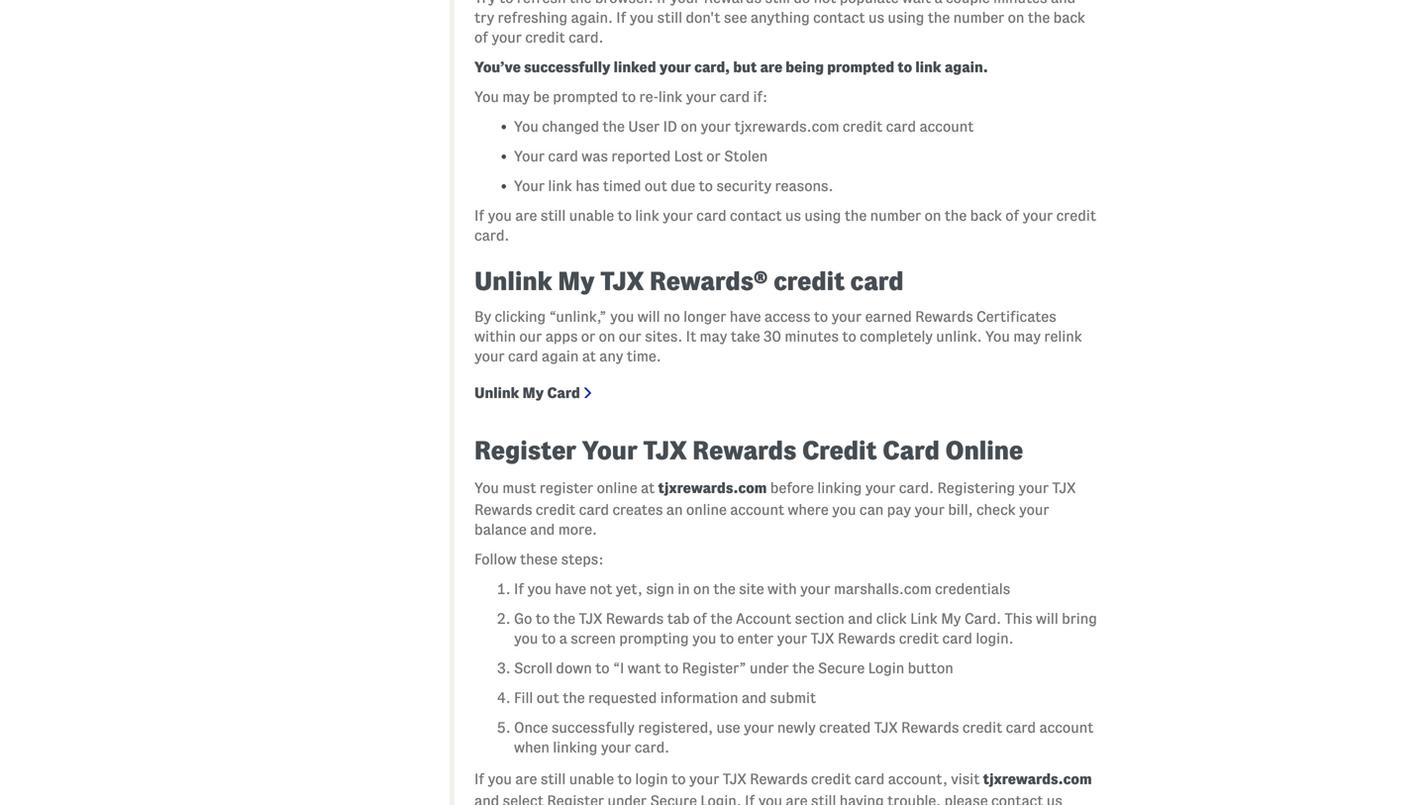 Task type: vqa. For each thing, say whether or not it's contained in the screenshot.
'Styles' inside MAGASCHONI PIMA COTTON SHORT SLEEVE JACQUARD POLO COMPARE AT              $35 "element"
no



Task type: locate. For each thing, give the bounding box(es) containing it.
relink
[[1044, 329, 1082, 345]]

card up the pay
[[883, 437, 940, 465]]

0 vertical spatial account
[[920, 119, 974, 135]]

at
[[582, 348, 596, 365], [641, 480, 655, 496]]

us down populate
[[869, 10, 884, 26]]

information
[[660, 690, 738, 706]]

if
[[657, 0, 667, 6], [616, 10, 626, 26], [474, 208, 484, 224], [514, 581, 524, 597], [474, 771, 484, 788]]

card
[[720, 89, 750, 105], [886, 119, 916, 135], [548, 148, 578, 165], [696, 208, 727, 224], [850, 268, 904, 295], [508, 348, 538, 365], [579, 502, 609, 518], [942, 631, 973, 647], [1006, 720, 1036, 736], [855, 771, 885, 788]]

0 vertical spatial us
[[869, 10, 884, 26]]

rewards up unlink.
[[915, 309, 973, 325]]

use
[[717, 720, 740, 736]]

0 horizontal spatial number
[[870, 208, 921, 224]]

rewards inside the by clicking "unlink," you will no longer have access to your earned rewards certificates within our apps or on our sites. it may take 30 minutes to completely unlink. you may relink your card again at any time.
[[915, 309, 973, 325]]

linking right when
[[553, 740, 598, 756]]

your
[[514, 148, 545, 165], [514, 178, 545, 194], [582, 437, 638, 465]]

scroll
[[514, 660, 553, 677]]

check
[[977, 502, 1016, 518]]

card. down browser.
[[569, 29, 604, 46]]

tjx up "unlink,"
[[600, 268, 644, 295]]

rewards up the see at the right top
[[704, 0, 762, 6]]

using down wait
[[888, 10, 924, 26]]

0 vertical spatial out
[[645, 178, 667, 194]]

1 unlink from the top
[[474, 268, 552, 295]]

my right link
[[941, 611, 961, 627]]

0 vertical spatial my
[[558, 268, 595, 295]]

using down reasons.
[[805, 208, 841, 224]]

2 horizontal spatial my
[[941, 611, 961, 627]]

requested
[[588, 690, 657, 706]]

rewards up account,
[[901, 720, 959, 736]]

our down the clicking
[[519, 329, 542, 345]]

unlink.
[[936, 329, 982, 345]]

card inside the by clicking "unlink," you will no longer have access to your earned rewards certificates within our apps or on our sites. it may take 30 minutes to completely unlink. you may relink your card again at any time.
[[508, 348, 538, 365]]

by
[[474, 309, 491, 325]]

0 vertical spatial unable
[[569, 208, 614, 224]]

and
[[1051, 0, 1076, 6], [530, 522, 555, 538], [848, 611, 873, 627], [742, 690, 767, 706]]

or inside the by clicking "unlink," you will no longer have access to your earned rewards certificates within our apps or on our sites. it may take 30 minutes to completely unlink. you may relink your card again at any time.
[[581, 329, 596, 345]]

1 horizontal spatial not
[[814, 0, 836, 6]]

contact down populate
[[813, 10, 865, 26]]

0 vertical spatial at
[[582, 348, 596, 365]]

credit inside go to the tjx rewards tab of the account section and click link my card. this will bring you to a screen prompting you to enter your tjx rewards credit card login.
[[899, 631, 939, 647]]

1 vertical spatial number
[[870, 208, 921, 224]]

at left any
[[582, 348, 596, 365]]

online up the creates
[[597, 480, 638, 496]]

again. down the couple
[[945, 59, 988, 75]]

card down again
[[547, 385, 580, 401]]

to right go
[[536, 611, 550, 627]]

at up the creates
[[641, 480, 655, 496]]

rewards up balance
[[474, 502, 532, 518]]

within
[[474, 329, 516, 345]]

0 horizontal spatial have
[[555, 581, 586, 597]]

2 vertical spatial account
[[1039, 720, 1094, 736]]

0 horizontal spatial will
[[638, 309, 660, 325]]

you've
[[474, 59, 521, 75]]

these
[[520, 551, 558, 568]]

1 vertical spatial back
[[970, 208, 1002, 224]]

0 vertical spatial not
[[814, 0, 836, 6]]

0 vertical spatial contact
[[813, 10, 865, 26]]

go to the tjx rewards tab of the account section and click link my card. this will bring you to a screen prompting you to enter your tjx rewards credit card login.
[[514, 611, 1097, 647]]

time.
[[627, 348, 661, 365]]

stolen
[[724, 148, 768, 165]]

unlink up the clicking
[[474, 268, 552, 295]]

online
[[597, 480, 638, 496], [686, 502, 727, 518]]

us inside try to refresh the browser. if your rewards still do not populate wait a couple minutes and try refreshing again. if you still don't see anything contact us using the number on the back of your credit card.
[[869, 10, 884, 26]]

using inside if you are still unable to link your card contact us using the number on the back of your credit card.
[[805, 208, 841, 224]]

and down under
[[742, 690, 767, 706]]

using
[[888, 10, 924, 26], [805, 208, 841, 224]]

have down steps:
[[555, 581, 586, 597]]

if inside if you are still unable to link your card contact us using the number on the back of your credit card.
[[474, 208, 484, 224]]

1 vertical spatial tjxrewards.com link
[[983, 771, 1092, 788]]

0 horizontal spatial out
[[537, 690, 559, 706]]

online
[[945, 437, 1023, 465]]

2 unlink from the top
[[474, 385, 519, 401]]

created
[[819, 720, 871, 736]]

0 vertical spatial online
[[597, 480, 638, 496]]

card inside 'before linking your card. registering your tjx rewards credit card creates an online account where you can pay your bill, check your balance and more.'
[[579, 502, 609, 518]]

1 horizontal spatial using
[[888, 10, 924, 26]]

your down changed
[[514, 148, 545, 165]]

be
[[533, 89, 550, 105]]

tjxrewards.com down if:
[[734, 119, 839, 135]]

will
[[638, 309, 660, 325], [1036, 611, 1059, 627]]

unable left login
[[569, 771, 614, 788]]

1 vertical spatial a
[[559, 631, 567, 647]]

0 horizontal spatial account
[[730, 502, 784, 518]]

my for tjx
[[558, 268, 595, 295]]

tjx right the created
[[874, 720, 898, 736]]

link down timed on the top
[[635, 208, 659, 224]]

on inside try to refresh the browser. if your rewards still do not populate wait a couple minutes and try refreshing again. if you still don't see anything contact us using the number on the back of your credit card.
[[1008, 10, 1025, 26]]

1 vertical spatial out
[[537, 690, 559, 706]]

1 vertical spatial my
[[523, 385, 544, 401]]

minutes
[[993, 0, 1048, 6], [785, 329, 839, 345]]

try
[[474, 10, 494, 26]]

1 horizontal spatial number
[[953, 10, 1005, 26]]

1 vertical spatial contact
[[730, 208, 782, 224]]

0 horizontal spatial minutes
[[785, 329, 839, 345]]

online right an
[[686, 502, 727, 518]]

0 vertical spatial again.
[[571, 10, 613, 26]]

not left yet,
[[590, 581, 612, 597]]

are inside if you are still unable to link your card contact us using the number on the back of your credit card.
[[515, 208, 537, 224]]

click
[[876, 611, 907, 627]]

out right fill
[[537, 690, 559, 706]]

0 vertical spatial tjxrewards.com link
[[658, 480, 767, 496]]

you for you may be prompted to re-link your card if:
[[474, 89, 499, 105]]

minutes right the couple
[[993, 0, 1048, 6]]

to left completely
[[842, 329, 857, 345]]

of inside go to the tjx rewards tab of the account section and click link my card. this will bring you to a screen prompting you to enter your tjx rewards credit card login.
[[693, 611, 707, 627]]

0 vertical spatial number
[[953, 10, 1005, 26]]

still down when
[[541, 771, 566, 788]]

2 horizontal spatial account
[[1039, 720, 1094, 736]]

to left login
[[618, 771, 632, 788]]

1 vertical spatial unlink
[[474, 385, 519, 401]]

your left has
[[514, 178, 545, 194]]

to
[[499, 0, 514, 6], [898, 59, 912, 75], [622, 89, 636, 105], [699, 178, 713, 194], [618, 208, 632, 224], [814, 309, 828, 325], [842, 329, 857, 345], [536, 611, 550, 627], [542, 631, 556, 647], [720, 631, 734, 647], [595, 660, 610, 677], [664, 660, 679, 677], [618, 771, 632, 788], [672, 771, 686, 788]]

account inside once successfully registered, use your newly created tjx rewards credit card account when linking your card.
[[1039, 720, 1094, 736]]

still left don't
[[657, 10, 683, 26]]

2 vertical spatial of
[[693, 611, 707, 627]]

on
[[1008, 10, 1025, 26], [681, 119, 697, 135], [925, 208, 941, 224], [599, 329, 616, 345], [693, 581, 710, 597]]

1 horizontal spatial minutes
[[993, 0, 1048, 6]]

2 unable from the top
[[569, 771, 614, 788]]

successfully
[[524, 59, 611, 75], [552, 720, 635, 736]]

my for card
[[523, 385, 544, 401]]

0 vertical spatial successfully
[[524, 59, 611, 75]]

1 horizontal spatial out
[[645, 178, 667, 194]]

0 vertical spatial have
[[730, 309, 761, 325]]

card inside if you are still unable to link your card contact us using the number on the back of your credit card.
[[696, 208, 727, 224]]

1 horizontal spatial at
[[641, 480, 655, 496]]

your up you must register online at tjxrewards.com
[[582, 437, 638, 465]]

tjxrewards.com up an
[[658, 480, 767, 496]]

1 vertical spatial not
[[590, 581, 612, 597]]

2 our from the left
[[619, 329, 642, 345]]

2 vertical spatial your
[[582, 437, 638, 465]]

0 vertical spatial or
[[706, 148, 721, 165]]

unable for link
[[569, 208, 614, 224]]

1 horizontal spatial have
[[730, 309, 761, 325]]

2 vertical spatial are
[[515, 771, 537, 788]]

to right want
[[664, 660, 679, 677]]

to down timed on the top
[[618, 208, 632, 224]]

or down "unlink,"
[[581, 329, 596, 345]]

0 horizontal spatial tjxrewards.com link
[[658, 480, 767, 496]]

fill out the requested information and submit
[[514, 690, 816, 706]]

0 vertical spatial card
[[547, 385, 580, 401]]

tjxrewards.com right visit
[[983, 771, 1092, 788]]

again. down browser.
[[571, 10, 613, 26]]

0 horizontal spatial a
[[559, 631, 567, 647]]

tjx
[[600, 268, 644, 295], [643, 437, 687, 465], [1052, 480, 1076, 496], [579, 611, 603, 627], [811, 631, 834, 647], [874, 720, 898, 736], [723, 771, 747, 788]]

1 horizontal spatial may
[[700, 329, 727, 345]]

again. inside try to refresh the browser. if your rewards still do not populate wait a couple minutes and try refreshing again. if you still don't see anything contact us using the number on the back of your credit card.
[[571, 10, 613, 26]]

will left no
[[638, 309, 660, 325]]

if you are still unable to link your card contact us using the number on the back of your credit card.
[[474, 208, 1096, 244]]

and right the couple
[[1051, 0, 1076, 6]]

tjxrewards.com link up an
[[658, 480, 767, 496]]

a right wait
[[934, 0, 943, 6]]

our up time.
[[619, 329, 642, 345]]

a
[[934, 0, 943, 6], [559, 631, 567, 647]]

1 horizontal spatial account
[[920, 119, 974, 135]]

prompting
[[619, 631, 689, 647]]

1 unable from the top
[[569, 208, 614, 224]]

0 horizontal spatial again.
[[571, 10, 613, 26]]

prompted
[[827, 59, 895, 75], [553, 89, 618, 105]]

my down again
[[523, 385, 544, 401]]

try to refresh the browser. if your rewards still do not populate wait a couple minutes and try refreshing again. if you still don't see anything contact us using the number on the back of your credit card.
[[474, 0, 1086, 46]]

1 horizontal spatial a
[[934, 0, 943, 6]]

card inside once successfully registered, use your newly created tjx rewards credit card account when linking your card.
[[1006, 720, 1036, 736]]

1 vertical spatial card
[[883, 437, 940, 465]]

card. up the by
[[474, 227, 509, 244]]

1 horizontal spatial contact
[[813, 10, 865, 26]]

and left click
[[848, 611, 873, 627]]

my up "unlink,"
[[558, 268, 595, 295]]

login.
[[976, 631, 1014, 647]]

0 horizontal spatial or
[[581, 329, 596, 345]]

successfully for once
[[552, 720, 635, 736]]

card
[[547, 385, 580, 401], [883, 437, 940, 465]]

2 vertical spatial my
[[941, 611, 961, 627]]

successfully down requested
[[552, 720, 635, 736]]

a left screen
[[559, 631, 567, 647]]

to right login
[[672, 771, 686, 788]]

1 vertical spatial linking
[[553, 740, 598, 756]]

to left enter
[[720, 631, 734, 647]]

an
[[666, 502, 683, 518]]

rewards inside try to refresh the browser. if your rewards still do not populate wait a couple minutes and try refreshing again. if you still don't see anything contact us using the number on the back of your credit card.
[[704, 0, 762, 6]]

0 vertical spatial unlink
[[474, 268, 552, 295]]

take
[[731, 329, 760, 345]]

or
[[706, 148, 721, 165], [581, 329, 596, 345]]

unable inside if you are still unable to link your card contact us using the number on the back of your credit card.
[[569, 208, 614, 224]]

1 vertical spatial us
[[785, 208, 801, 224]]

1 horizontal spatial again.
[[945, 59, 988, 75]]

to right the try
[[499, 0, 514, 6]]

0 horizontal spatial our
[[519, 329, 542, 345]]

1 horizontal spatial us
[[869, 10, 884, 26]]

if for login
[[474, 771, 484, 788]]

prompted right being
[[827, 59, 895, 75]]

credit inside try to refresh the browser. if your rewards still do not populate wait a couple minutes and try refreshing again. if you still don't see anything contact us using the number on the back of your credit card.
[[525, 29, 565, 46]]

linking
[[817, 480, 862, 496], [553, 740, 598, 756]]

unlink my tjx rewards® credit card
[[474, 268, 904, 295]]

1 horizontal spatial will
[[1036, 611, 1059, 627]]

1 vertical spatial tjxrewards.com
[[658, 480, 767, 496]]

minutes down access on the top of the page
[[785, 329, 839, 345]]

us down reasons.
[[785, 208, 801, 224]]

more.
[[558, 522, 597, 538]]

tjxrewards.com link for if you are still unable to login to your tjx rewards credit card account, visit
[[983, 771, 1092, 788]]

credit inside if you are still unable to link your card contact us using the number on the back of your credit card.
[[1057, 208, 1096, 224]]

when
[[514, 740, 550, 756]]

1 vertical spatial unable
[[569, 771, 614, 788]]

link left has
[[548, 178, 572, 194]]

number
[[953, 10, 1005, 26], [870, 208, 921, 224]]

you down certificates
[[986, 329, 1010, 345]]

1 vertical spatial minutes
[[785, 329, 839, 345]]

1 horizontal spatial linking
[[817, 480, 862, 496]]

to inside if you are still unable to link your card contact us using the number on the back of your credit card.
[[618, 208, 632, 224]]

but
[[733, 59, 757, 75]]

0 horizontal spatial back
[[970, 208, 1002, 224]]

longer
[[684, 309, 726, 325]]

tjx right registering
[[1052, 480, 1076, 496]]

will right this
[[1036, 611, 1059, 627]]

rewards inside 'before linking your card. registering your tjx rewards credit card creates an online account where you can pay your bill, check your balance and more.'
[[474, 502, 532, 518]]

contact
[[813, 10, 865, 26], [730, 208, 782, 224]]

you left must
[[474, 480, 499, 496]]

still up 'anything'
[[765, 0, 790, 6]]

card. up the pay
[[899, 480, 934, 496]]

1 vertical spatial online
[[686, 502, 727, 518]]

0 vertical spatial using
[[888, 10, 924, 26]]

unable down has
[[569, 208, 614, 224]]

tjxrewards.com link right visit
[[983, 771, 1092, 788]]

are for login
[[515, 771, 537, 788]]

unlink
[[474, 268, 552, 295], [474, 385, 519, 401]]

tjxrewards.com
[[734, 119, 839, 135], [658, 480, 767, 496], [983, 771, 1092, 788]]

1 horizontal spatial our
[[619, 329, 642, 345]]

card. inside 'before linking your card. registering your tjx rewards credit card creates an online account where you can pay your bill, check your balance and more.'
[[899, 480, 934, 496]]

may down longer at the top of the page
[[700, 329, 727, 345]]

bill,
[[948, 502, 973, 518]]

you down you've
[[474, 89, 499, 105]]

0 vertical spatial linking
[[817, 480, 862, 496]]

successfully inside once successfully registered, use your newly created tjx rewards credit card account when linking your card.
[[552, 720, 635, 736]]

wait
[[902, 0, 931, 6]]

card. inside once successfully registered, use your newly created tjx rewards credit card account when linking your card.
[[635, 740, 670, 756]]

1 horizontal spatial tjxrewards.com link
[[983, 771, 1092, 788]]

registered,
[[638, 720, 713, 736]]

still down changed
[[541, 208, 566, 224]]

again.
[[571, 10, 613, 26], [945, 59, 988, 75]]

1 horizontal spatial back
[[1054, 10, 1086, 26]]

0 horizontal spatial at
[[582, 348, 596, 365]]

1 vertical spatial your
[[514, 178, 545, 194]]

are
[[760, 59, 783, 75], [515, 208, 537, 224], [515, 771, 537, 788]]

or right lost
[[706, 148, 721, 165]]

number inside try to refresh the browser. if your rewards still do not populate wait a couple minutes and try refreshing again. if you still don't see anything contact us using the number on the back of your credit card.
[[953, 10, 1005, 26]]

sites.
[[645, 329, 683, 345]]

0 vertical spatial minutes
[[993, 0, 1048, 6]]

contact down the security
[[730, 208, 782, 224]]

newly
[[777, 720, 816, 736]]

may left the be
[[502, 89, 530, 105]]

and inside go to the tjx rewards tab of the account section and click link my card. this will bring you to a screen prompting you to enter your tjx rewards credit card login.
[[848, 611, 873, 627]]

link inside if you are still unable to link your card contact us using the number on the back of your credit card.
[[635, 208, 659, 224]]

1 vertical spatial are
[[515, 208, 537, 224]]

will inside go to the tjx rewards tab of the account section and click link my card. this will bring you to a screen prompting you to enter your tjx rewards credit card login.
[[1036, 611, 1059, 627]]

tjxrewards.com link for you must register online at
[[658, 480, 767, 496]]

2 horizontal spatial of
[[1006, 208, 1019, 224]]

1 horizontal spatial of
[[693, 611, 707, 627]]

may down certificates
[[1013, 329, 1041, 345]]

successfully up the be
[[524, 59, 611, 75]]

have
[[730, 309, 761, 325], [555, 581, 586, 597]]

0 vertical spatial prompted
[[827, 59, 895, 75]]

any
[[599, 348, 623, 365]]

1 vertical spatial or
[[581, 329, 596, 345]]

2 vertical spatial tjxrewards.com
[[983, 771, 1092, 788]]

card. down registered,
[[635, 740, 670, 756]]

0 horizontal spatial online
[[597, 480, 638, 496]]

and inside try to refresh the browser. if your rewards still do not populate wait a couple minutes and try refreshing again. if you still don't see anything contact us using the number on the back of your credit card.
[[1051, 0, 1076, 6]]

us inside if you are still unable to link your card contact us using the number on the back of your credit card.
[[785, 208, 801, 224]]

1 horizontal spatial online
[[686, 502, 727, 518]]

not right do
[[814, 0, 836, 6]]

0 horizontal spatial using
[[805, 208, 841, 224]]

prompted up changed
[[553, 89, 618, 105]]

not
[[814, 0, 836, 6], [590, 581, 612, 597]]

and up the follow these steps:
[[530, 522, 555, 538]]

your inside go to the tjx rewards tab of the account section and click link my card. this will bring you to a screen prompting you to enter your tjx rewards credit card login.
[[777, 631, 807, 647]]

1 vertical spatial using
[[805, 208, 841, 224]]

enter
[[738, 631, 774, 647]]

0 vertical spatial of
[[474, 29, 488, 46]]

1 vertical spatial will
[[1036, 611, 1059, 627]]

anything
[[751, 10, 810, 26]]

once successfully registered, use your newly created tjx rewards credit card account when linking your card.
[[514, 720, 1094, 756]]

account inside 'before linking your card. registering your tjx rewards credit card creates an online account where you can pay your bill, check your balance and more.'
[[730, 502, 784, 518]]

1 vertical spatial account
[[730, 502, 784, 518]]

0 vertical spatial a
[[934, 0, 943, 6]]

creates
[[613, 502, 663, 518]]

0 horizontal spatial prompted
[[553, 89, 618, 105]]

our
[[519, 329, 542, 345], [619, 329, 642, 345]]

1 vertical spatial successfully
[[552, 720, 635, 736]]

0 vertical spatial will
[[638, 309, 660, 325]]

your for your link has timed out due to security reasons.
[[514, 178, 545, 194]]

online inside 'before linking your card. registering your tjx rewards credit card creates an online account where you can pay your bill, check your balance and more.'
[[686, 502, 727, 518]]

id
[[663, 119, 677, 135]]

0 horizontal spatial contact
[[730, 208, 782, 224]]

at inside the by clicking "unlink," you will no longer have access to your earned rewards certificates within our apps or on our sites. it may take 30 minutes to completely unlink. you may relink your card again at any time.
[[582, 348, 596, 365]]

can
[[860, 502, 884, 518]]

1 vertical spatial again.
[[945, 59, 988, 75]]

a inside go to the tjx rewards tab of the account section and click link my card. this will bring you to a screen prompting you to enter your tjx rewards credit card login.
[[559, 631, 567, 647]]

linking down credit
[[817, 480, 862, 496]]

on inside the by clicking "unlink," you will no longer have access to your earned rewards certificates within our apps or on our sites. it may take 30 minutes to completely unlink. you may relink your card again at any time.
[[599, 329, 616, 345]]

out left due
[[645, 178, 667, 194]]

1 vertical spatial have
[[555, 581, 586, 597]]

re-
[[639, 89, 658, 105]]

with
[[768, 581, 797, 597]]



Task type: describe. For each thing, give the bounding box(es) containing it.
credit inside 'before linking your card. registering your tjx rewards credit card creates an online account where you can pay your bill, check your balance and more.'
[[536, 502, 576, 518]]

on inside if you are still unable to link your card contact us using the number on the back of your credit card.
[[925, 208, 941, 224]]

submit
[[770, 690, 816, 706]]

has
[[576, 178, 600, 194]]

earned
[[865, 309, 912, 325]]

to down wait
[[898, 59, 912, 75]]

no
[[664, 309, 680, 325]]

1 horizontal spatial prompted
[[827, 59, 895, 75]]

rewards down once successfully registered, use your newly created tjx rewards credit card account when linking your card. on the bottom of page
[[750, 771, 808, 788]]

sign
[[646, 581, 674, 597]]

login
[[868, 660, 905, 677]]

of inside if you are still unable to link your card contact us using the number on the back of your credit card.
[[1006, 208, 1019, 224]]

you inside the by clicking "unlink," you will no longer have access to your earned rewards certificates within our apps or on our sites. it may take 30 minutes to completely unlink. you may relink your card again at any time.
[[610, 309, 634, 325]]

if:
[[753, 89, 768, 105]]

0 vertical spatial are
[[760, 59, 783, 75]]

card.
[[965, 611, 1001, 627]]

you inside try to refresh the browser. if your rewards still do not populate wait a couple minutes and try refreshing again. if you still don't see anything contact us using the number on the back of your credit card.
[[630, 10, 654, 26]]

to up "scroll"
[[542, 631, 556, 647]]

your link has timed out due to security reasons.
[[514, 178, 833, 194]]

to left "i
[[595, 660, 610, 677]]

1 vertical spatial prompted
[[553, 89, 618, 105]]

button
[[908, 660, 954, 677]]

apps
[[546, 329, 578, 345]]

and inside 'before linking your card. registering your tjx rewards credit card creates an online account where you can pay your bill, check your balance and more.'
[[530, 522, 555, 538]]

a inside try to refresh the browser. if your rewards still do not populate wait a couple minutes and try refreshing again. if you still don't see anything contact us using the number on the back of your credit card.
[[934, 0, 943, 6]]

before
[[770, 480, 814, 496]]

linking inside 'before linking your card. registering your tjx rewards credit card creates an online account where you can pay your bill, check your balance and more.'
[[817, 480, 862, 496]]

reasons.
[[775, 178, 833, 194]]

balance
[[474, 522, 527, 538]]

this
[[1005, 611, 1033, 627]]

unable for login
[[569, 771, 614, 788]]

credit inside once successfully registered, use your newly created tjx rewards credit card account when linking your card.
[[963, 720, 1003, 736]]

to inside try to refresh the browser. if your rewards still do not populate wait a couple minutes and try refreshing again. if you still don't see anything contact us using the number on the back of your credit card.
[[499, 0, 514, 6]]

completely
[[860, 329, 933, 345]]

1 horizontal spatial or
[[706, 148, 721, 165]]

number inside if you are still unable to link your card contact us using the number on the back of your credit card.
[[870, 208, 921, 224]]

again
[[542, 348, 579, 365]]

once
[[514, 720, 548, 736]]

register your tjx rewards credit card online
[[474, 437, 1023, 465]]

rewards®
[[650, 268, 768, 295]]

if for link
[[474, 208, 484, 224]]

you for you changed the user id on your tjxrewards.com credit card account
[[514, 119, 539, 135]]

link down wait
[[916, 59, 942, 75]]

you inside 'before linking your card. registering your tjx rewards credit card creates an online account where you can pay your bill, check your balance and more.'
[[832, 502, 856, 518]]

"i
[[613, 660, 624, 677]]

was
[[582, 148, 608, 165]]

linked
[[614, 59, 656, 75]]

you've successfully linked your card, but are being prompted to link again.
[[474, 59, 988, 75]]

my inside go to the tjx rewards tab of the account section and click link my card. this will bring you to a screen prompting you to enter your tjx rewards credit card login.
[[941, 611, 961, 627]]

you for you must register online at tjxrewards.com
[[474, 480, 499, 496]]

try
[[474, 0, 496, 6]]

linking inside once successfully registered, use your newly created tjx rewards credit card account when linking your card.
[[553, 740, 598, 756]]

unlink my card
[[474, 385, 580, 401]]

tjx inside 'before linking your card. registering your tjx rewards credit card creates an online account where you can pay your bill, check your balance and more.'
[[1052, 480, 1076, 496]]

tjx down use
[[723, 771, 747, 788]]

1 our from the left
[[519, 329, 542, 345]]

account,
[[888, 771, 948, 788]]

timed
[[603, 178, 641, 194]]

not inside try to refresh the browser. if your rewards still do not populate wait a couple minutes and try refreshing again. if you still don't see anything contact us using the number on the back of your credit card.
[[814, 0, 836, 6]]

card inside unlink my card link
[[547, 385, 580, 401]]

rewards up "before"
[[693, 437, 797, 465]]

must
[[502, 480, 536, 496]]

will inside the by clicking "unlink," you will no longer have access to your earned rewards certificates within our apps or on our sites. it may take 30 minutes to completely unlink. you may relink your card again at any time.
[[638, 309, 660, 325]]

0 horizontal spatial may
[[502, 89, 530, 105]]

minutes inside try to refresh the browser. if your rewards still do not populate wait a couple minutes and try refreshing again. if you still don't see anything contact us using the number on the back of your credit card.
[[993, 0, 1048, 6]]

credit
[[802, 437, 877, 465]]

tjx up you must register online at tjxrewards.com
[[643, 437, 687, 465]]

populate
[[840, 0, 899, 6]]

1 horizontal spatial card
[[883, 437, 940, 465]]

screen
[[571, 631, 616, 647]]

if you are still unable to login to your tjx rewards credit card account, visit tjxrewards.com
[[474, 771, 1092, 788]]

pay
[[887, 502, 911, 518]]

card,
[[694, 59, 730, 75]]

30
[[764, 329, 782, 345]]

being
[[786, 59, 824, 75]]

want
[[628, 660, 661, 677]]

fill
[[514, 690, 533, 706]]

you must register online at tjxrewards.com
[[474, 480, 767, 496]]

go
[[514, 611, 532, 627]]

of inside try to refresh the browser. if your rewards still do not populate wait a couple minutes and try refreshing again. if you still don't see anything contact us using the number on the back of your credit card.
[[474, 29, 488, 46]]

unlink my card link
[[474, 382, 580, 405]]

if for in
[[514, 581, 524, 597]]

to right access on the top of the page
[[814, 309, 828, 325]]

due
[[671, 178, 695, 194]]

section
[[795, 611, 845, 627]]

under
[[750, 660, 789, 677]]

yet,
[[616, 581, 643, 597]]

0 horizontal spatial not
[[590, 581, 612, 597]]

changed
[[542, 119, 599, 135]]

your for your card was reported lost or stolen
[[514, 148, 545, 165]]

refreshing
[[498, 10, 568, 26]]

rewards inside once successfully registered, use your newly created tjx rewards credit card account when linking your card.
[[901, 720, 959, 736]]

rewards up prompting at the left
[[606, 611, 664, 627]]

successfully for you've
[[524, 59, 611, 75]]

bring
[[1062, 611, 1097, 627]]

rewards down click
[[838, 631, 896, 647]]

in
[[678, 581, 690, 597]]

card. inside try to refresh the browser. if your rewards still do not populate wait a couple minutes and try refreshing again. if you still don't see anything contact us using the number on the back of your credit card.
[[569, 29, 604, 46]]

contact inside if you are still unable to link your card contact us using the number on the back of your credit card.
[[730, 208, 782, 224]]

tab
[[667, 611, 690, 627]]

card inside go to the tjx rewards tab of the account section and click link my card. this will bring you to a screen prompting you to enter your tjx rewards credit card login.
[[942, 631, 973, 647]]

scroll down to "i want to register" under the secure login button
[[514, 660, 954, 677]]

couple
[[946, 0, 990, 6]]

tjx inside once successfully registered, use your newly created tjx rewards credit card account when linking your card.
[[874, 720, 898, 736]]

unlink for unlink my tjx rewards® credit card
[[474, 268, 552, 295]]

credentials
[[935, 581, 1010, 597]]

contact inside try to refresh the browser. if your rewards still do not populate wait a couple minutes and try refreshing again. if you still don't see anything contact us using the number on the back of your credit card.
[[813, 10, 865, 26]]

your card was reported lost or stolen
[[514, 148, 768, 165]]

registering
[[937, 480, 1015, 496]]

site
[[739, 581, 764, 597]]

follow
[[474, 551, 517, 568]]

visit
[[951, 771, 980, 788]]

0 vertical spatial tjxrewards.com
[[734, 119, 839, 135]]

you inside if you are still unable to link your card contact us using the number on the back of your credit card.
[[488, 208, 512, 224]]

refresh
[[517, 0, 566, 6]]

user
[[628, 119, 660, 135]]

back inside if you are still unable to link your card contact us using the number on the back of your credit card.
[[970, 208, 1002, 224]]

to right due
[[699, 178, 713, 194]]

it
[[686, 329, 696, 345]]

browser.
[[595, 0, 653, 6]]

link up id
[[658, 89, 683, 105]]

steps:
[[561, 551, 604, 568]]

do
[[794, 0, 810, 6]]

secure
[[818, 660, 865, 677]]

where
[[788, 502, 829, 518]]

to left re-
[[622, 89, 636, 105]]

you inside the by clicking "unlink," you will no longer have access to your earned rewards certificates within our apps or on our sites. it may take 30 minutes to completely unlink. you may relink your card again at any time.
[[986, 329, 1010, 345]]

tjx up screen
[[579, 611, 603, 627]]

unlink for unlink my card
[[474, 385, 519, 401]]

see
[[724, 10, 747, 26]]

still inside if you are still unable to link your card contact us using the number on the back of your credit card.
[[541, 208, 566, 224]]

back inside try to refresh the browser. if your rewards still do not populate wait a couple minutes and try refreshing again. if you still don't see anything contact us using the number on the back of your credit card.
[[1054, 10, 1086, 26]]

have inside the by clicking "unlink," you will no longer have access to your earned rewards certificates within our apps or on our sites. it may take 30 minutes to completely unlink. you may relink your card again at any time.
[[730, 309, 761, 325]]

you may be prompted to re-link your card if:
[[474, 89, 768, 105]]

lost
[[674, 148, 703, 165]]

2 horizontal spatial may
[[1013, 329, 1041, 345]]

are for link
[[515, 208, 537, 224]]

minutes inside the by clicking "unlink," you will no longer have access to your earned rewards certificates within our apps or on our sites. it may take 30 minutes to completely unlink. you may relink your card again at any time.
[[785, 329, 839, 345]]

1 vertical spatial at
[[641, 480, 655, 496]]

login
[[635, 771, 668, 788]]

if you have not yet, sign in on the site with your marshalls.com credentials
[[514, 581, 1010, 597]]

using inside try to refresh the browser. if your rewards still do not populate wait a couple minutes and try refreshing again. if you still don't see anything contact us using the number on the back of your credit card.
[[888, 10, 924, 26]]

certificates
[[977, 309, 1057, 325]]

tjx down section
[[811, 631, 834, 647]]

clicking
[[495, 309, 546, 325]]

card. inside if you are still unable to link your card contact us using the number on the back of your credit card.
[[474, 227, 509, 244]]



